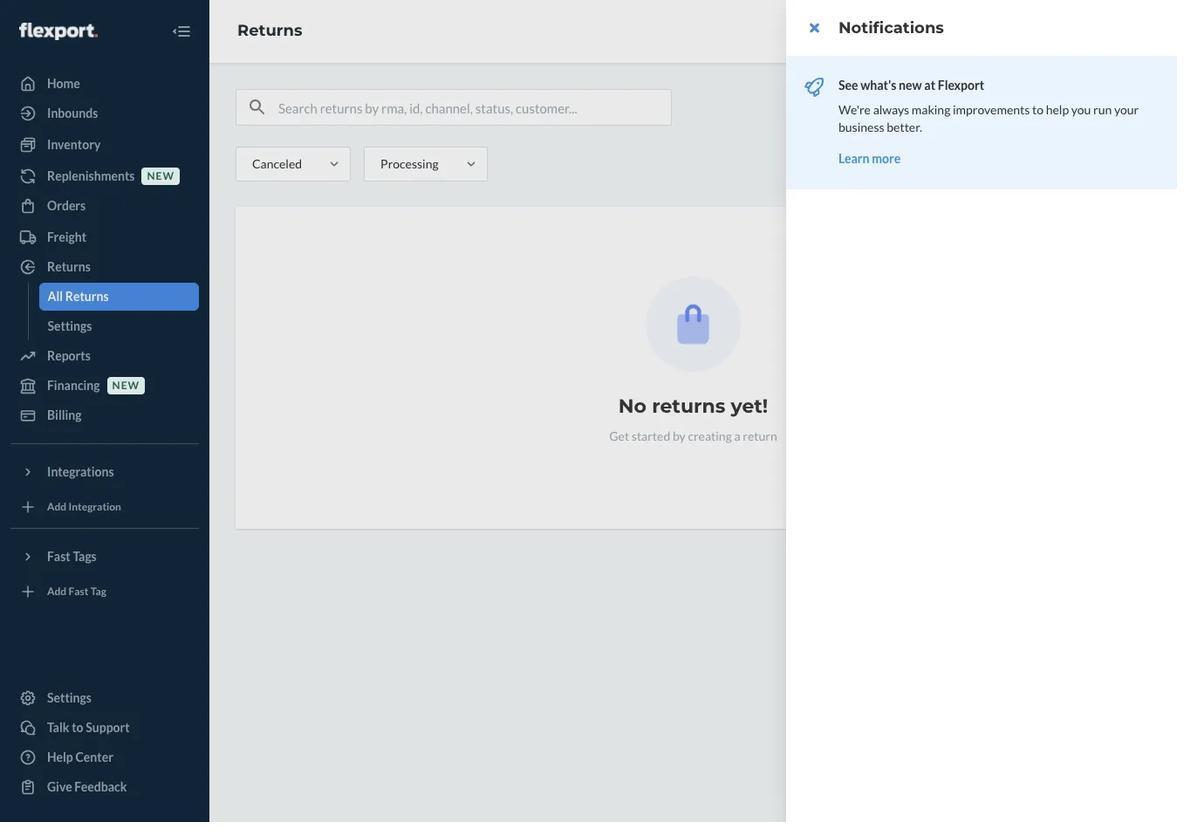Task type: describe. For each thing, give the bounding box(es) containing it.
improvements
[[953, 102, 1030, 117]]

help
[[1046, 102, 1069, 117]]

learn
[[839, 151, 870, 166]]

business
[[839, 120, 884, 134]]

learn more link
[[839, 151, 901, 166]]

we're
[[839, 102, 871, 117]]

to
[[1032, 102, 1044, 117]]

your
[[1114, 102, 1139, 117]]

always
[[873, 102, 909, 117]]

close image
[[809, 21, 819, 35]]

we're always making improvements to help you run your business better.
[[839, 102, 1139, 134]]

run
[[1094, 102, 1112, 117]]

more
[[872, 151, 901, 166]]



Task type: locate. For each thing, give the bounding box(es) containing it.
at
[[924, 78, 936, 93]]

making
[[912, 102, 951, 117]]

notifications
[[839, 18, 944, 38]]

see
[[839, 78, 858, 93]]

learn more
[[839, 151, 901, 166]]

what's
[[861, 78, 897, 93]]

flexport
[[938, 78, 984, 93]]

see what's new at flexport
[[839, 78, 984, 93]]

you
[[1071, 102, 1091, 117]]

new
[[899, 78, 922, 93]]

better.
[[887, 120, 922, 134]]



Task type: vqa. For each thing, say whether or not it's contained in the screenshot.
See what's new at Flexport
yes



